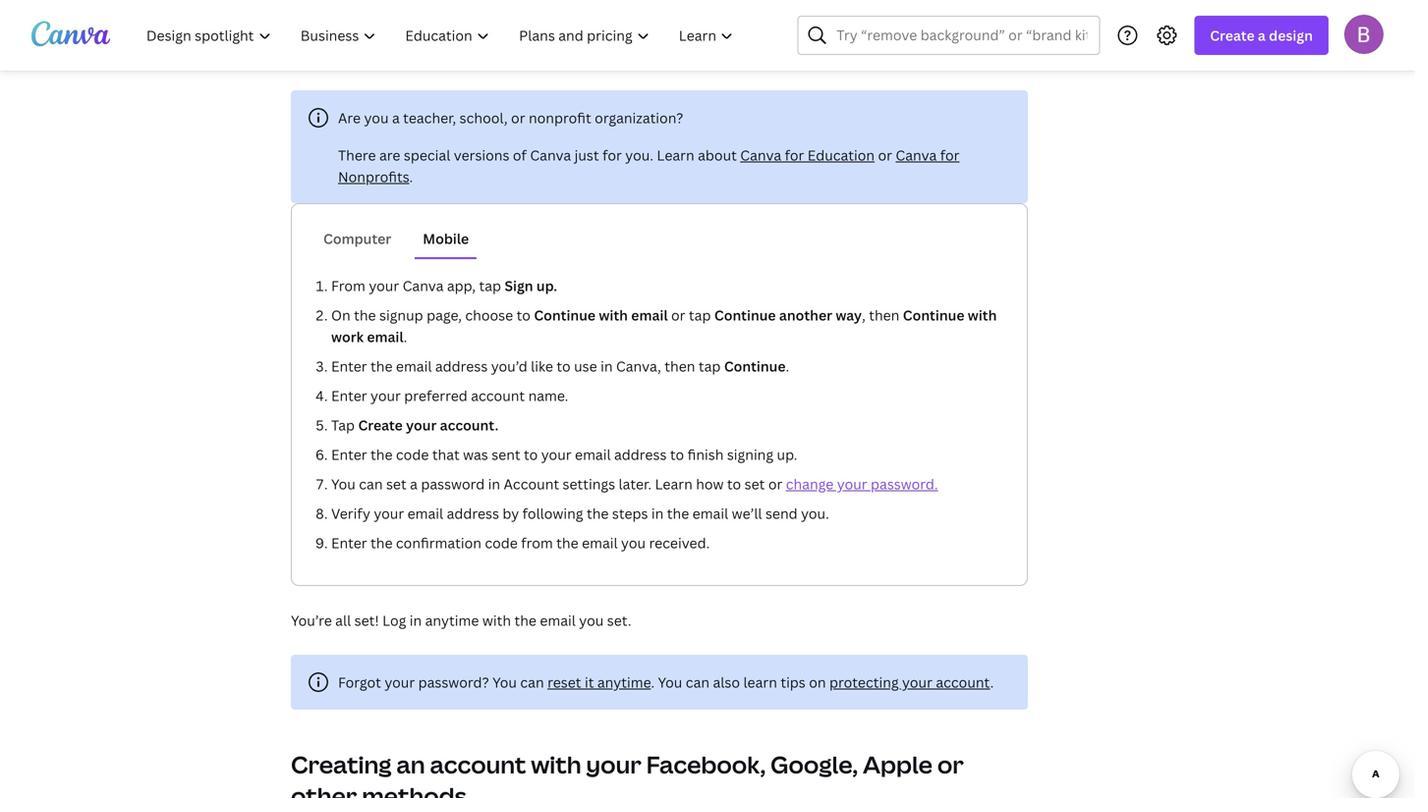 Task type: vqa. For each thing, say whether or not it's contained in the screenshot.
Continue with work email
yes



Task type: locate. For each thing, give the bounding box(es) containing it.
you down steps
[[621, 534, 646, 553]]

set!
[[354, 612, 379, 630]]

email up canva,
[[631, 306, 668, 325]]

1 vertical spatial you.
[[801, 505, 829, 523]]

the down signup
[[370, 357, 393, 376]]

settings
[[563, 475, 615, 494]]

the right on
[[354, 306, 376, 325]]

learn left about
[[657, 146, 694, 165]]

apple
[[863, 749, 933, 781]]

0 vertical spatial address
[[435, 357, 488, 376]]

the
[[354, 306, 376, 325], [370, 357, 393, 376], [370, 446, 393, 464], [587, 505, 609, 523], [667, 505, 689, 523], [370, 534, 393, 553], [556, 534, 578, 553], [514, 612, 536, 630]]

canva for nonprofits
[[338, 146, 960, 186]]

your
[[369, 277, 399, 295], [370, 387, 401, 405], [406, 416, 437, 435], [541, 446, 572, 464], [837, 475, 867, 494], [374, 505, 404, 523], [385, 674, 415, 692], [902, 674, 932, 692], [586, 749, 641, 781]]

3 for from the left
[[940, 146, 960, 165]]

the left confirmation
[[370, 534, 393, 553]]

1 horizontal spatial for
[[785, 146, 804, 165]]

account
[[471, 387, 525, 405], [936, 674, 990, 692], [430, 749, 526, 781]]

address up enter your preferred account name.
[[435, 357, 488, 376]]

,
[[862, 306, 866, 325]]

password
[[421, 475, 485, 494]]

enter down the tap
[[331, 446, 367, 464]]

was
[[463, 446, 488, 464]]

methods
[[362, 781, 467, 799]]

0 horizontal spatial code
[[396, 446, 429, 464]]

anytime
[[425, 612, 479, 630], [597, 674, 651, 692]]

address for like
[[435, 357, 488, 376]]

address up later.
[[614, 446, 667, 464]]

.
[[409, 168, 413, 186], [404, 328, 410, 346], [786, 357, 789, 376], [651, 674, 655, 692], [990, 674, 994, 692]]

then right canva,
[[665, 357, 695, 376]]

or inside the creating an account with your facebook, google, apple or other methods
[[937, 749, 964, 781]]

2 for from the left
[[785, 146, 804, 165]]

set.
[[607, 612, 631, 630]]

enter your preferred account name.
[[331, 387, 572, 405]]

from
[[521, 534, 553, 553]]

1 vertical spatial a
[[392, 109, 400, 127]]

in
[[601, 357, 613, 376], [488, 475, 500, 494], [651, 505, 664, 523], [410, 612, 422, 630]]

a
[[1258, 26, 1266, 45], [392, 109, 400, 127], [410, 475, 418, 494]]

1 vertical spatial anytime
[[597, 674, 651, 692]]

enter
[[331, 357, 367, 376], [331, 387, 367, 405], [331, 446, 367, 464], [331, 534, 367, 553]]

creating
[[291, 749, 392, 781]]

0 horizontal spatial up.
[[536, 277, 557, 295]]

2 vertical spatial address
[[447, 505, 499, 523]]

1 horizontal spatial set
[[745, 475, 765, 494]]

email down how
[[692, 505, 728, 523]]

1 vertical spatial you
[[621, 534, 646, 553]]

set left password
[[386, 475, 407, 494]]

0 vertical spatial account
[[471, 387, 525, 405]]

finish
[[687, 446, 724, 464]]

for
[[602, 146, 622, 165], [785, 146, 804, 165], [940, 146, 960, 165]]

0 vertical spatial a
[[1258, 26, 1266, 45]]

3 enter from the top
[[331, 446, 367, 464]]

you. down change at the bottom right
[[801, 505, 829, 523]]

create
[[1210, 26, 1255, 45], [358, 416, 403, 435]]

2 horizontal spatial can
[[686, 674, 710, 692]]

email down verify your email address by following the steps in the email we'll send you.
[[582, 534, 618, 553]]

1 horizontal spatial you.
[[801, 505, 829, 523]]

you. down organization?
[[625, 146, 653, 165]]

forgot
[[338, 674, 381, 692]]

you right are
[[364, 109, 389, 127]]

1 vertical spatial learn
[[655, 475, 693, 494]]

how
[[696, 475, 724, 494]]

choose
[[465, 306, 513, 325]]

the down 'tap create your account.'
[[370, 446, 393, 464]]

up.
[[536, 277, 557, 295], [777, 446, 797, 464]]

you up 'verify'
[[331, 475, 356, 494]]

way
[[836, 306, 862, 325]]

0 horizontal spatial a
[[392, 109, 400, 127]]

on the signup page, choose to continue with email or tap continue another way , then
[[331, 306, 903, 325]]

can
[[359, 475, 383, 494], [520, 674, 544, 692], [686, 674, 710, 692]]

1 horizontal spatial then
[[869, 306, 900, 325]]

0 vertical spatial code
[[396, 446, 429, 464]]

in right steps
[[651, 505, 664, 523]]

address for following
[[447, 505, 499, 523]]

you left set.
[[579, 612, 604, 630]]

create left design
[[1210, 26, 1255, 45]]

0 vertical spatial anytime
[[425, 612, 479, 630]]

verify your email address by following the steps in the email we'll send you.
[[331, 505, 829, 523]]

2 vertical spatial you
[[579, 612, 604, 630]]

use
[[574, 357, 597, 376]]

your right 'verify'
[[374, 505, 404, 523]]

your right forgot
[[385, 674, 415, 692]]

0 vertical spatial then
[[869, 306, 900, 325]]

anytime right it
[[597, 674, 651, 692]]

1 horizontal spatial create
[[1210, 26, 1255, 45]]

email down signup
[[367, 328, 404, 346]]

2 horizontal spatial for
[[940, 146, 960, 165]]

0 horizontal spatial you.
[[625, 146, 653, 165]]

0 horizontal spatial create
[[358, 416, 403, 435]]

enter down 'verify'
[[331, 534, 367, 553]]

anytime right 'log'
[[425, 612, 479, 630]]

a left design
[[1258, 26, 1266, 45]]

enter for enter the email address you'd like to use in canva, then tap continue .
[[331, 357, 367, 376]]

can left reset
[[520, 674, 544, 692]]

1 horizontal spatial code
[[485, 534, 518, 553]]

1 set from the left
[[386, 475, 407, 494]]

just
[[575, 146, 599, 165]]

reset
[[547, 674, 581, 692]]

1 horizontal spatial you
[[579, 612, 604, 630]]

mobile
[[423, 229, 469, 248]]

canva right the education
[[896, 146, 937, 165]]

forgot your password? you can reset it anytime . you can also learn tips on protecting your account .
[[338, 674, 994, 692]]

continue
[[534, 306, 596, 325], [714, 306, 776, 325], [903, 306, 964, 325], [724, 357, 786, 376]]

another
[[779, 306, 832, 325]]

learn left how
[[655, 475, 693, 494]]

can up 'verify'
[[359, 475, 383, 494]]

you can set a password in account settings later. learn how to set or change your password.
[[331, 475, 938, 494]]

enter down work
[[331, 357, 367, 376]]

can left also
[[686, 674, 710, 692]]

2 enter from the top
[[331, 387, 367, 405]]

set down signing at the bottom of page
[[745, 475, 765, 494]]

0 vertical spatial create
[[1210, 26, 1255, 45]]

the right from
[[556, 534, 578, 553]]

0 horizontal spatial set
[[386, 475, 407, 494]]

bob builder image
[[1344, 14, 1384, 54]]

then right ,
[[869, 306, 900, 325]]

you left also
[[658, 674, 682, 692]]

work
[[331, 328, 364, 346]]

confirmation
[[396, 534, 481, 553]]

1 horizontal spatial up.
[[777, 446, 797, 464]]

2 vertical spatial tap
[[699, 357, 721, 376]]

1 vertical spatial up.
[[777, 446, 797, 464]]

then
[[869, 306, 900, 325], [665, 357, 695, 376]]

2 set from the left
[[745, 475, 765, 494]]

learn
[[743, 674, 777, 692]]

1 horizontal spatial you
[[492, 674, 517, 692]]

canva
[[530, 146, 571, 165], [740, 146, 781, 165], [896, 146, 937, 165], [403, 277, 444, 295]]

facebook,
[[646, 749, 766, 781]]

your down preferred
[[406, 416, 437, 435]]

4 enter from the top
[[331, 534, 367, 553]]

your up 'tap create your account.'
[[370, 387, 401, 405]]

there are special versions of canva just for you. learn about canva for education or
[[338, 146, 896, 165]]

verify
[[331, 505, 370, 523]]

the down "enter the confirmation code from the email you received."
[[514, 612, 536, 630]]

1 vertical spatial account
[[936, 674, 990, 692]]

to left finish on the bottom of the page
[[670, 446, 684, 464]]

a left teacher,
[[392, 109, 400, 127]]

set
[[386, 475, 407, 494], [745, 475, 765, 494]]

top level navigation element
[[134, 16, 750, 55]]

from
[[331, 277, 365, 295]]

it
[[585, 674, 594, 692]]

send
[[765, 505, 798, 523]]

2 horizontal spatial a
[[1258, 26, 1266, 45]]

signing
[[727, 446, 773, 464]]

up. right signing at the bottom of page
[[777, 446, 797, 464]]

you right password?
[[492, 674, 517, 692]]

1 horizontal spatial anytime
[[597, 674, 651, 692]]

learn
[[657, 146, 694, 165], [655, 475, 693, 494]]

tap
[[331, 416, 355, 435]]

0 horizontal spatial anytime
[[425, 612, 479, 630]]

tap create your account.
[[331, 416, 499, 435]]

0 vertical spatial learn
[[657, 146, 694, 165]]

like
[[531, 357, 553, 376]]

a inside dropdown button
[[1258, 26, 1266, 45]]

enter for enter the code that was sent to your email address to finish signing up.
[[331, 446, 367, 464]]

account.
[[440, 416, 499, 435]]

canva up page,
[[403, 277, 444, 295]]

0 horizontal spatial for
[[602, 146, 622, 165]]

0 horizontal spatial then
[[665, 357, 695, 376]]

other
[[291, 781, 357, 799]]

tap
[[479, 277, 501, 295], [689, 306, 711, 325], [699, 357, 721, 376]]

0 horizontal spatial you
[[331, 475, 356, 494]]

create right the tap
[[358, 416, 403, 435]]

2 vertical spatial a
[[410, 475, 418, 494]]

email
[[631, 306, 668, 325], [367, 328, 404, 346], [396, 357, 432, 376], [575, 446, 611, 464], [407, 505, 443, 523], [692, 505, 728, 523], [582, 534, 618, 553], [540, 612, 576, 630]]

your right change at the bottom right
[[837, 475, 867, 494]]

0 vertical spatial you.
[[625, 146, 653, 165]]

enter up the tap
[[331, 387, 367, 405]]

0 vertical spatial tap
[[479, 277, 501, 295]]

change your password. link
[[786, 475, 938, 494]]

2 vertical spatial account
[[430, 749, 526, 781]]

your up the account
[[541, 446, 572, 464]]

1 enter from the top
[[331, 357, 367, 376]]

code
[[396, 446, 429, 464], [485, 534, 518, 553]]

a left password
[[410, 475, 418, 494]]

code down 'by'
[[485, 534, 518, 553]]

0 vertical spatial you
[[364, 109, 389, 127]]

to
[[517, 306, 531, 325], [557, 357, 571, 376], [524, 446, 538, 464], [670, 446, 684, 464], [727, 475, 741, 494]]

your inside the creating an account with your facebook, google, apple or other methods
[[586, 749, 641, 781]]

we'll
[[732, 505, 762, 523]]

create a design
[[1210, 26, 1313, 45]]

up. right sign
[[536, 277, 557, 295]]

address down password
[[447, 505, 499, 523]]

continue right ,
[[903, 306, 964, 325]]

1 for from the left
[[602, 146, 622, 165]]

to down sign
[[517, 306, 531, 325]]

with inside the creating an account with your facebook, google, apple or other methods
[[531, 749, 581, 781]]

signup
[[379, 306, 423, 325]]

your down the reset it anytime link
[[586, 749, 641, 781]]

code down 'tap create your account.'
[[396, 446, 429, 464]]



Task type: describe. For each thing, give the bounding box(es) containing it.
continue up enter the email address you'd like to use in canva, then tap continue .
[[534, 306, 596, 325]]

0 vertical spatial up.
[[536, 277, 557, 295]]

log
[[382, 612, 406, 630]]

continue with work email
[[331, 306, 997, 346]]

for inside canva for nonprofits
[[940, 146, 960, 165]]

you'd
[[491, 357, 527, 376]]

enter for enter your preferred account name.
[[331, 387, 367, 405]]

app,
[[447, 277, 476, 295]]

change
[[786, 475, 834, 494]]

1 vertical spatial address
[[614, 446, 667, 464]]

continue inside continue with work email
[[903, 306, 964, 325]]

nonprofit
[[529, 109, 591, 127]]

all
[[335, 612, 351, 630]]

an
[[396, 749, 425, 781]]

password?
[[418, 674, 489, 692]]

1 vertical spatial create
[[358, 416, 403, 435]]

there
[[338, 146, 376, 165]]

continue down another
[[724, 357, 786, 376]]

of
[[513, 146, 527, 165]]

1 horizontal spatial a
[[410, 475, 418, 494]]

special
[[404, 146, 450, 165]]

sign
[[505, 277, 533, 295]]

enter for enter the confirmation code from the email you received.
[[331, 534, 367, 553]]

canva,
[[616, 357, 661, 376]]

school,
[[460, 109, 508, 127]]

email left set.
[[540, 612, 576, 630]]

following
[[522, 505, 583, 523]]

enter the confirmation code from the email you received.
[[331, 534, 710, 553]]

sent
[[492, 446, 520, 464]]

you're
[[291, 612, 332, 630]]

1 horizontal spatial can
[[520, 674, 544, 692]]

teacher,
[[403, 109, 456, 127]]

create inside create a design dropdown button
[[1210, 26, 1255, 45]]

from your canva app, tap sign up.
[[331, 277, 561, 295]]

design
[[1269, 26, 1313, 45]]

that
[[432, 446, 460, 464]]

canva right of
[[530, 146, 571, 165]]

enter the code that was sent to your email address to finish signing up.
[[331, 446, 797, 464]]

learn for later.
[[655, 475, 693, 494]]

1 vertical spatial tap
[[689, 306, 711, 325]]

nonprofits
[[338, 168, 409, 186]]

to right like
[[557, 357, 571, 376]]

canva for education link
[[740, 146, 875, 165]]

to right sent
[[524, 446, 538, 464]]

computer button
[[315, 220, 399, 257]]

computer
[[323, 229, 391, 248]]

continue left another
[[714, 306, 776, 325]]

protecting your account link
[[829, 674, 990, 692]]

in down sent
[[488, 475, 500, 494]]

password.
[[871, 475, 938, 494]]

the up the received.
[[667, 505, 689, 523]]

in right use
[[601, 357, 613, 376]]

versions
[[454, 146, 509, 165]]

2 horizontal spatial you
[[658, 674, 682, 692]]

are you a teacher, school, or nonprofit organization?
[[338, 109, 683, 127]]

email up preferred
[[396, 357, 432, 376]]

by
[[503, 505, 519, 523]]

0 horizontal spatial you
[[364, 109, 389, 127]]

reset it anytime link
[[547, 674, 651, 692]]

the down settings
[[587, 505, 609, 523]]

creating an account with your facebook, google, apple or other methods
[[291, 749, 964, 799]]

tips
[[781, 674, 806, 692]]

steps
[[612, 505, 648, 523]]

your right protecting
[[902, 674, 932, 692]]

Try "remove background" or "brand kit" search field
[[837, 17, 1087, 54]]

on
[[809, 674, 826, 692]]

your up signup
[[369, 277, 399, 295]]

email up confirmation
[[407, 505, 443, 523]]

2 horizontal spatial you
[[621, 534, 646, 553]]

canva inside canva for nonprofits
[[896, 146, 937, 165]]

learn for you.
[[657, 146, 694, 165]]

preferred
[[404, 387, 468, 405]]

later.
[[619, 475, 652, 494]]

with inside continue with work email
[[968, 306, 997, 325]]

0 horizontal spatial can
[[359, 475, 383, 494]]

page,
[[427, 306, 462, 325]]

organization?
[[595, 109, 683, 127]]

are
[[379, 146, 400, 165]]

canva right about
[[740, 146, 781, 165]]

also
[[713, 674, 740, 692]]

name.
[[528, 387, 568, 405]]

received.
[[649, 534, 710, 553]]

email up settings
[[575, 446, 611, 464]]

canva for nonprofits link
[[338, 146, 960, 186]]

on
[[331, 306, 350, 325]]

create a design button
[[1194, 16, 1329, 55]]

1 vertical spatial code
[[485, 534, 518, 553]]

are
[[338, 109, 361, 127]]

education
[[808, 146, 875, 165]]

account
[[504, 475, 559, 494]]

to right how
[[727, 475, 741, 494]]

mobile button
[[415, 220, 477, 257]]

protecting
[[829, 674, 899, 692]]

enter the email address you'd like to use in canva, then tap continue .
[[331, 357, 793, 376]]

1 vertical spatial then
[[665, 357, 695, 376]]

about
[[698, 146, 737, 165]]

google,
[[770, 749, 858, 781]]

account inside the creating an account with your facebook, google, apple or other methods
[[430, 749, 526, 781]]

in right 'log'
[[410, 612, 422, 630]]

you're all set! log in anytime with the email you set.
[[291, 612, 631, 630]]

email inside continue with work email
[[367, 328, 404, 346]]



